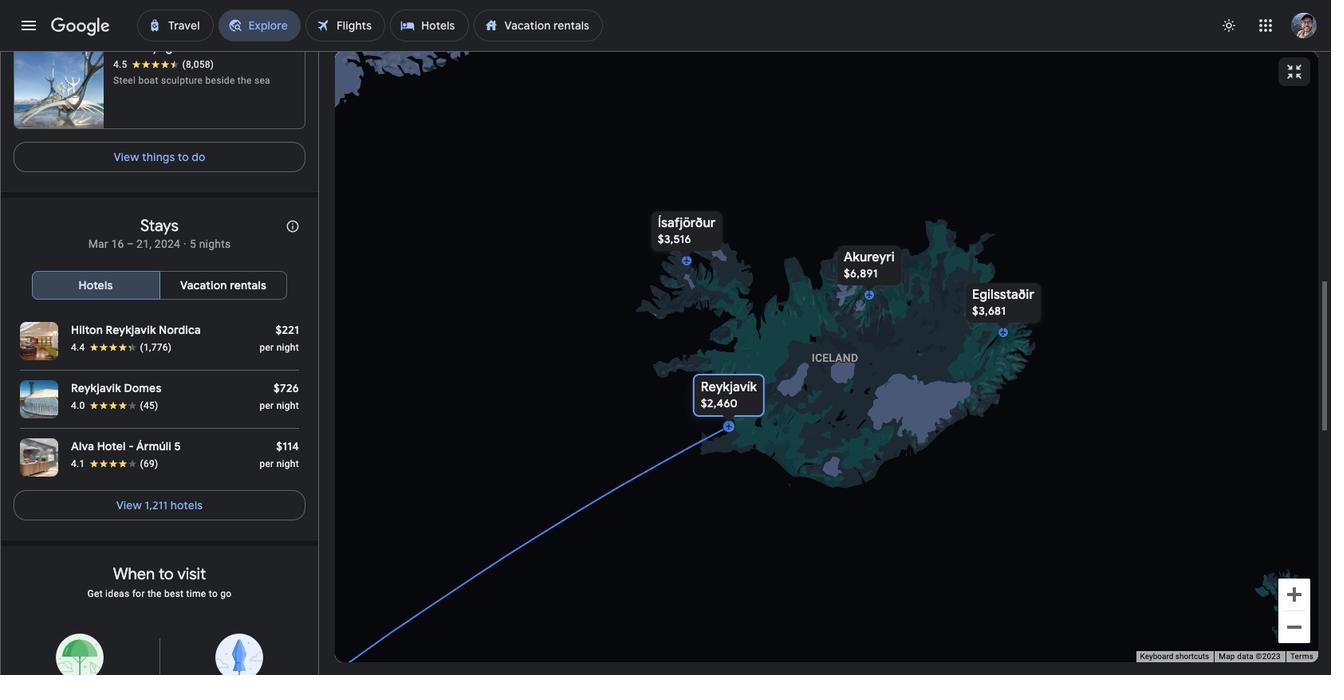 Task type: locate. For each thing, give the bounding box(es) containing it.
map region
[[335, 51, 1319, 663]]

per
[[260, 342, 274, 353], [260, 400, 274, 411], [260, 458, 274, 469]]

4.1 out of 5 stars from 69 reviews image
[[71, 458, 158, 470]]

to
[[178, 150, 189, 164], [159, 564, 174, 584], [209, 588, 218, 600]]

per up $726
[[260, 342, 274, 353]]

0 horizontal spatial the
[[147, 588, 162, 600]]

per down $726
[[260, 400, 274, 411]]

3 per from the top
[[260, 458, 274, 469]]

reykjavík
[[701, 379, 757, 395]]

view smaller map image
[[1285, 62, 1304, 81]]

the
[[238, 75, 252, 86], [147, 588, 162, 600]]

per for $114
[[260, 458, 274, 469]]

best
[[164, 588, 184, 600]]

2 per from the top
[[260, 400, 274, 411]]

0 vertical spatial view
[[114, 150, 139, 164]]

per inside $221 per night
[[260, 342, 274, 353]]

english
[[70, 649, 108, 664]]

night inside $114 per night
[[277, 458, 299, 469]]

per down $726 per night
[[260, 458, 274, 469]]

night inside $221 per night
[[277, 342, 299, 353]]

night down $221
[[277, 342, 299, 353]]

egilsstaðir $3,681
[[972, 287, 1034, 318]]

hilton reykjavik nordica
[[71, 323, 201, 337]]

2 vertical spatial night
[[277, 458, 299, 469]]

usd
[[244, 649, 267, 664]]

6891 US dollars text field
[[844, 266, 878, 280]]

when to visit get ideas for the best time to go
[[87, 564, 232, 600]]

hilton
[[71, 323, 103, 337]]

$726
[[274, 381, 299, 395]]

1 per from the top
[[260, 342, 274, 353]]

1 horizontal spatial the
[[238, 75, 252, 86]]

(69)
[[140, 458, 158, 469]]

usd button
[[214, 644, 280, 669]]

1 horizontal spatial 5
[[190, 237, 196, 250]]

©2023
[[1256, 653, 1281, 661]]

1 vertical spatial night
[[277, 400, 299, 411]]

domes
[[124, 381, 162, 395]]

1 night from the top
[[277, 342, 299, 353]]

reykjavik
[[106, 323, 156, 337], [71, 381, 121, 395]]

5
[[190, 237, 196, 250], [174, 439, 181, 454]]

night
[[277, 342, 299, 353], [277, 400, 299, 411], [277, 458, 299, 469]]

5 right ármúli
[[174, 439, 181, 454]]

1,211
[[145, 498, 168, 513]]

1 horizontal spatial to
[[178, 150, 189, 164]]

1 vertical spatial 5
[[174, 439, 181, 454]]

2460 US dollars text field
[[701, 396, 738, 410]]

3 night from the top
[[277, 458, 299, 469]]

the right for
[[147, 588, 162, 600]]

0 vertical spatial per
[[260, 342, 274, 353]]

5 left nights
[[190, 237, 196, 250]]

loading results progress bar
[[0, 51, 1331, 54]]

$2,460
[[701, 396, 738, 410]]

night inside $726 per night
[[277, 400, 299, 411]]

view things to do
[[114, 150, 205, 164]]

$3,681
[[972, 304, 1006, 318]]

4.5 out of 5 stars from 8,058 reviews image
[[113, 58, 214, 71]]

akureyri $6,891
[[844, 249, 895, 280]]

$221
[[276, 323, 299, 337]]

reykjavik up 4.0
[[71, 381, 121, 395]]

4.1
[[71, 458, 85, 469]]

to left do
[[178, 150, 189, 164]]

view for view 1,211 hotels
[[116, 498, 142, 513]]

to left go
[[209, 588, 218, 600]]

0 horizontal spatial to
[[159, 564, 174, 584]]

4.5
[[113, 59, 127, 70]]

keyboard shortcuts
[[1140, 653, 1210, 661]]

5 nights
[[190, 237, 231, 250]]

$221 per night
[[260, 323, 299, 353]]

2 night from the top
[[277, 400, 299, 411]]

night down $114
[[277, 458, 299, 469]]

(united
[[110, 649, 149, 664]]

english (united states)
[[70, 649, 189, 664]]

peak seasons section. image
[[54, 632, 105, 676]]

1 vertical spatial to
[[159, 564, 174, 584]]

main menu image
[[19, 16, 38, 35]]

things
[[142, 150, 175, 164]]

2 horizontal spatial to
[[209, 588, 218, 600]]

1 vertical spatial view
[[116, 498, 142, 513]]

(8,058)
[[182, 59, 214, 70]]

1 vertical spatial the
[[147, 588, 162, 600]]

night down $726
[[277, 400, 299, 411]]

ísafjörður $3,516
[[657, 215, 715, 246]]

when
[[113, 564, 155, 584]]

nordica
[[159, 323, 201, 337]]

the left sea on the left top of page
[[238, 75, 252, 86]]

view
[[114, 150, 139, 164], [116, 498, 142, 513]]

1 vertical spatial per
[[260, 400, 274, 411]]

mar 16 – 21, 2024
[[88, 237, 180, 250]]

16 – 21,
[[111, 237, 152, 250]]

night for $114
[[277, 458, 299, 469]]

0 vertical spatial 5
[[190, 237, 196, 250]]

alva hotel - ármúli 5
[[71, 439, 181, 454]]

to up best
[[159, 564, 174, 584]]

view left things
[[114, 150, 139, 164]]

0 vertical spatial night
[[277, 342, 299, 353]]

view left "1,211" at the left of page
[[116, 498, 142, 513]]

per inside $726 per night
[[260, 400, 274, 411]]

2 vertical spatial per
[[260, 458, 274, 469]]

map data ©2023
[[1219, 653, 1281, 661]]

reykjavik up 4.4 out of 5 stars from 1,776 reviews image
[[106, 323, 156, 337]]

stays
[[140, 216, 179, 236]]

per inside $114 per night
[[260, 458, 274, 469]]

0 vertical spatial to
[[178, 150, 189, 164]]



Task type: vqa. For each thing, say whether or not it's contained in the screenshot.
'heading'
no



Task type: describe. For each thing, give the bounding box(es) containing it.
view for view things to do
[[114, 150, 139, 164]]

change appearance image
[[1210, 6, 1248, 45]]

ideas
[[105, 588, 130, 600]]

4.4
[[71, 342, 85, 353]]

terms
[[1291, 653, 1314, 661]]

reykjavik domes
[[71, 381, 162, 395]]

get
[[87, 588, 103, 600]]

sun voyager
[[113, 39, 185, 55]]

sculpture
[[161, 75, 203, 86]]

0 horizontal spatial 5
[[174, 439, 181, 454]]

alva
[[71, 439, 94, 454]]

per for $221
[[260, 342, 274, 353]]

accommodation type option group
[[32, 266, 287, 304]]

shortcuts
[[1176, 653, 1210, 661]]

go
[[220, 588, 232, 600]]

do
[[192, 150, 205, 164]]

boat
[[138, 75, 158, 86]]

data
[[1237, 653, 1254, 661]]

ármúli
[[136, 439, 172, 454]]

$726 per night
[[260, 381, 299, 411]]

sun
[[113, 39, 135, 55]]

egilsstaðir
[[972, 287, 1034, 303]]

2024
[[155, 237, 180, 250]]

reykjavík $2,460
[[701, 379, 757, 410]]

mar
[[88, 237, 108, 250]]

ísafjörður
[[657, 215, 715, 231]]

3516 US dollars text field
[[657, 232, 691, 246]]

steel boat sculpture beside the sea
[[113, 75, 270, 86]]

(45)
[[140, 400, 158, 411]]

3681 US dollars text field
[[972, 304, 1006, 318]]

night for $221
[[277, 342, 299, 353]]

-
[[129, 439, 134, 454]]

0 vertical spatial the
[[238, 75, 252, 86]]

states)
[[152, 649, 189, 664]]

4.0
[[71, 400, 85, 411]]

2 vertical spatial to
[[209, 588, 218, 600]]

4 out of 5 stars from 45 reviews image
[[71, 399, 158, 412]]

sea
[[254, 75, 270, 86]]

nights
[[199, 237, 231, 250]]

1 vertical spatial reykjavik
[[71, 381, 121, 395]]

english (united states) button
[[39, 644, 201, 669]]

akureyri
[[844, 249, 895, 265]]

beside
[[205, 75, 235, 86]]

view 1,211 hotels
[[116, 498, 203, 513]]

hotel
[[97, 439, 126, 454]]

the inside "when to visit get ideas for the best time to go"
[[147, 588, 162, 600]]

0 vertical spatial reykjavik
[[106, 323, 156, 337]]

about these results image
[[274, 207, 312, 245]]

voyager
[[137, 39, 185, 55]]

(1,776)
[[140, 342, 172, 353]]

4.4 out of 5 stars from 1,776 reviews image
[[71, 341, 172, 354]]

$3,516
[[657, 232, 691, 246]]

$114
[[276, 439, 299, 454]]

steel
[[113, 75, 136, 86]]

$114 per night
[[260, 439, 299, 469]]

for
[[132, 588, 145, 600]]

night for $726
[[277, 400, 299, 411]]

$6,891
[[844, 266, 878, 280]]

keyboard shortcuts button
[[1140, 652, 1210, 663]]

iceland
[[811, 351, 858, 364]]

keyboard
[[1140, 653, 1174, 661]]

terms link
[[1291, 653, 1314, 661]]

visit
[[177, 564, 206, 584]]

per for $726
[[260, 400, 274, 411]]

time
[[186, 588, 206, 600]]

off-seasons section. image
[[214, 632, 265, 676]]

map
[[1219, 653, 1235, 661]]

hotels
[[170, 498, 203, 513]]



